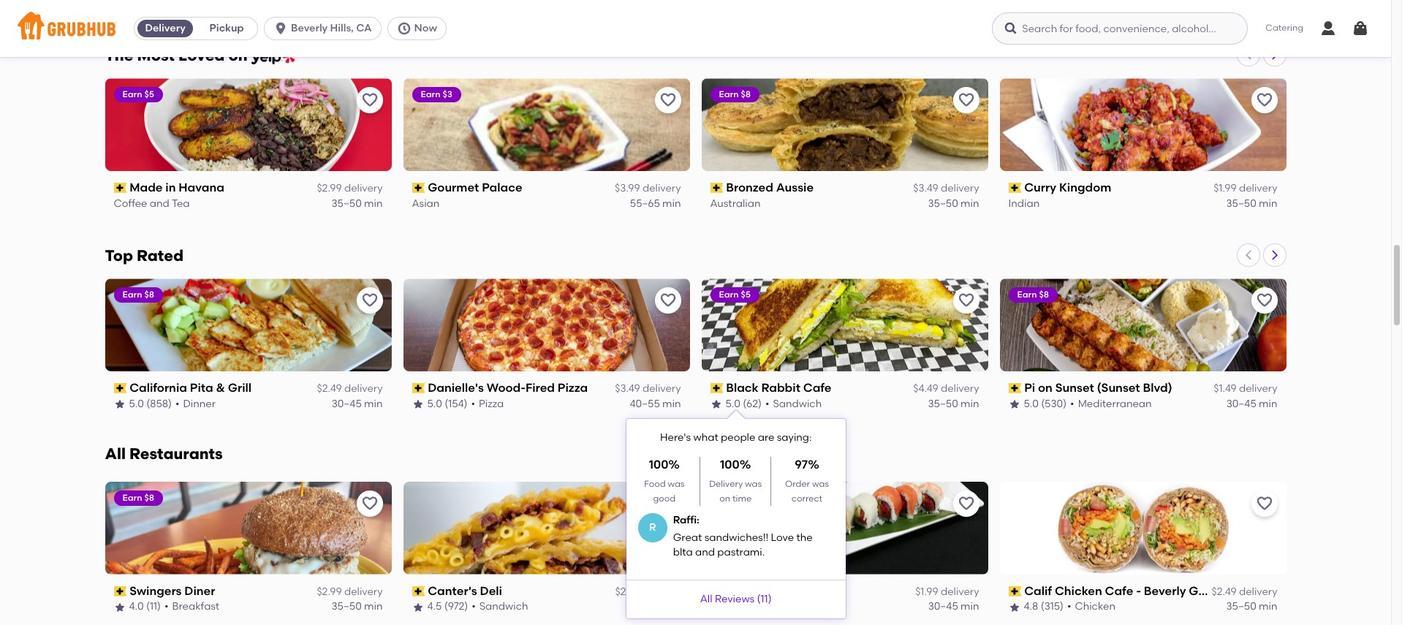 Task type: describe. For each thing, give the bounding box(es) containing it.
delivery for calif chicken cafe - beverly grove
[[1240, 586, 1278, 598]]

earn for made in havana
[[122, 89, 142, 100]]

$2.49 delivery for calif chicken cafe - beverly grove
[[1212, 586, 1278, 598]]

1 vertical spatial asian
[[781, 601, 809, 613]]

raffi great sandwiches!! love the blta and pastrami.
[[673, 514, 813, 559]]

35–50 min for calif chicken cafe - beverly grove
[[1227, 601, 1278, 613]]

4.5
[[427, 601, 442, 613]]

calif chicken cafe - beverly grove
[[1025, 584, 1224, 598]]

(315)
[[1041, 601, 1064, 613]]

now button
[[387, 17, 453, 40]]

40–55 min for niko niko sushi
[[630, 601, 681, 613]]

pickup
[[210, 22, 244, 34]]

the most loved on
[[105, 46, 251, 64]]

$5 for black
[[741, 290, 751, 300]]

curry kingdom logo image
[[1000, 78, 1287, 171]]

hills,
[[330, 22, 354, 34]]

min for canter's deli
[[663, 601, 681, 613]]

earn $8 for pi
[[1018, 290, 1049, 300]]

sandwiches!!
[[705, 532, 769, 544]]

caret left icon image for the most loved on
[[1243, 49, 1255, 61]]

subscription pass image for black rabbit cafe
[[710, 383, 723, 394]]

are
[[758, 431, 775, 444]]

beverly inside button
[[291, 22, 328, 34]]

• pizza
[[471, 398, 504, 410]]

min for niko niko sushi
[[961, 601, 980, 613]]

subscription pass image for canter's deli
[[412, 587, 425, 597]]

$1.99 for curry kingdom
[[1214, 182, 1237, 195]]

• for pita
[[175, 398, 180, 410]]

all reviews ( 11 )
[[700, 593, 772, 605]]

pi
[[1025, 381, 1036, 395]]

california pita & grill logo image
[[105, 279, 392, 372]]

top rated
[[105, 246, 184, 265]]

earn $5 for black
[[719, 290, 751, 300]]

rated
[[137, 246, 184, 265]]

$2.49 delivery for california pita & grill
[[317, 383, 383, 395]]

curry kingdom
[[1025, 181, 1112, 195]]

delivery for made in havana
[[344, 182, 383, 195]]

australian
[[710, 197, 761, 210]]

here's
[[660, 431, 691, 444]]

curry
[[1025, 181, 1057, 195]]

earn for black rabbit cafe
[[719, 290, 739, 300]]

$2.49 for calif chicken cafe - beverly grove
[[1212, 586, 1237, 598]]

5.0 for california
[[129, 398, 144, 410]]

delivery inside 100 delivery was on time
[[710, 479, 743, 489]]

kingdom
[[1060, 181, 1112, 195]]

1 vertical spatial beverly
[[1144, 584, 1187, 598]]

min for california pita & grill
[[364, 398, 383, 410]]

bronzed aussie
[[726, 181, 814, 195]]

$3.99 delivery
[[615, 182, 681, 195]]

earn for swingers diner
[[122, 493, 142, 503]]

loved
[[178, 46, 225, 64]]

correct
[[792, 494, 823, 504]]

35–50 min for black rabbit cafe
[[928, 398, 980, 410]]

swingers
[[130, 584, 182, 598]]

pi on sunset (sunset blvd)
[[1025, 381, 1173, 395]]

5.0 (154)
[[427, 398, 468, 410]]

$1.99 delivery for niko niko sushi
[[916, 586, 980, 598]]

grove
[[1189, 584, 1224, 598]]

• for chicken
[[1068, 601, 1072, 613]]

earn $3
[[421, 89, 453, 100]]

$3.99
[[615, 182, 640, 195]]

canter's
[[428, 584, 477, 598]]

mediterranean
[[1078, 398, 1152, 410]]

chicken for •
[[1075, 601, 1116, 613]]

delivery inside button
[[145, 22, 186, 34]]

5.0 for black
[[726, 398, 741, 410]]

dinner
[[183, 398, 216, 410]]

svg image inside beverly hills, ca button
[[274, 21, 288, 36]]

pastrami.
[[718, 546, 765, 559]]

30–45 for grill
[[332, 398, 362, 410]]

min for calif chicken cafe - beverly grove
[[1259, 601, 1278, 613]]

on for the most loved on
[[229, 46, 248, 64]]

sunset
[[1056, 381, 1095, 395]]

caret right icon image for top rated
[[1269, 249, 1281, 261]]

• for rabbit
[[766, 398, 770, 410]]

pickup button
[[196, 17, 258, 40]]

97 order was correct
[[785, 458, 829, 504]]

star icon image for canter's deli
[[412, 602, 424, 613]]

Search for food, convenience, alcohol... search field
[[993, 12, 1249, 45]]

in
[[165, 181, 176, 195]]

made
[[130, 181, 163, 195]]

subscription pass image for swingers diner
[[114, 587, 127, 597]]

100 food was good
[[644, 458, 685, 504]]

30–45 min for grill
[[332, 398, 383, 410]]

35–50 min for made in havana
[[332, 197, 383, 210]]

)
[[768, 593, 772, 605]]

here's what people are saying:
[[660, 431, 812, 444]]

earn $5 for made
[[122, 89, 154, 100]]

subscription pass image for danielle's wood-fired pizza
[[412, 383, 425, 394]]

great
[[673, 532, 702, 544]]

0 vertical spatial pizza
[[558, 381, 588, 395]]

diner
[[185, 584, 215, 598]]

star icon image for california pita & grill
[[114, 398, 125, 410]]

the
[[105, 46, 133, 64]]

delivery for pi on sunset (sunset blvd)
[[1240, 383, 1278, 395]]

• sandwich for deli
[[472, 601, 528, 613]]

canter's deli
[[428, 584, 502, 598]]

bronzed
[[726, 181, 774, 195]]

$4.49 delivery
[[914, 383, 980, 395]]

$3.49 for danielle's wood-fired pizza
[[615, 383, 640, 395]]

min for swingers diner
[[364, 601, 383, 613]]

4.5 (972)
[[427, 601, 468, 613]]

main navigation navigation
[[0, 0, 1392, 57]]

bronzed aussie logo image
[[702, 78, 988, 171]]

tooltip containing 100
[[627, 410, 846, 619]]

delivery for niko niko sushi
[[941, 586, 980, 598]]

catering
[[1266, 23, 1304, 33]]

35–50 min for swingers diner
[[332, 601, 383, 613]]

-
[[1137, 584, 1142, 598]]

55–65 min
[[630, 197, 681, 210]]

people
[[721, 431, 756, 444]]

chicken for calif
[[1055, 584, 1103, 598]]

(530)
[[1042, 398, 1067, 410]]

star icon image for pi on sunset (sunset blvd)
[[1009, 398, 1021, 410]]

subscription pass image for bronzed aussie
[[710, 183, 723, 193]]

deli
[[480, 584, 502, 598]]

35–50 for made in havana
[[332, 197, 362, 210]]

california
[[130, 381, 187, 395]]

• dinner
[[175, 398, 216, 410]]

coffee and tea
[[114, 197, 190, 210]]

11
[[761, 593, 768, 605]]

4.8
[[1024, 601, 1039, 613]]

wood-
[[487, 381, 526, 395]]

food
[[644, 479, 666, 489]]

(972)
[[444, 601, 468, 613]]

$2.99 for gourmet palace
[[317, 182, 342, 195]]

$4.49
[[914, 383, 939, 395]]

swingers diner logo image
[[105, 482, 392, 575]]

(
[[757, 593, 761, 605]]

0 vertical spatial and
[[150, 197, 170, 210]]

(1222)
[[742, 601, 770, 613]]

• for wood-
[[471, 398, 475, 410]]

black rabbit cafe logo image
[[702, 279, 988, 372]]

earn for california pita & grill
[[122, 290, 142, 300]]

star icon image for niko niko sushi
[[710, 602, 722, 613]]

breakfast
[[172, 601, 220, 613]]

delivery for bronzed aussie
[[941, 182, 980, 195]]

fired
[[526, 381, 555, 395]]

$3.49 delivery for danielle's wood-fired pizza
[[615, 383, 681, 395]]

havana
[[179, 181, 224, 195]]

delivery button
[[135, 17, 196, 40]]

caret left icon image for top rated
[[1243, 249, 1255, 261]]

2 niko from the left
[[755, 584, 782, 598]]

delivery for canter's deli
[[643, 586, 681, 598]]

palace
[[482, 181, 523, 195]]

black
[[726, 381, 759, 395]]

the
[[797, 532, 813, 544]]

earn for pi on sunset (sunset blvd)
[[1018, 290, 1037, 300]]

niko niko sushi logo image
[[702, 482, 988, 575]]

min for bronzed aussie
[[961, 197, 980, 210]]

min for black rabbit cafe
[[961, 398, 980, 410]]



Task type: locate. For each thing, give the bounding box(es) containing it.
1 vertical spatial caret right icon image
[[1269, 249, 1281, 261]]

$5 for made
[[144, 89, 154, 100]]

was up "correct"
[[812, 479, 829, 489]]

beverly hills, ca
[[291, 22, 372, 34]]

1 vertical spatial caret left icon image
[[1243, 249, 1255, 261]]

canter's deli logo image
[[403, 482, 690, 575]]

0 horizontal spatial $1.99 delivery
[[916, 586, 980, 598]]

star icon image
[[114, 398, 125, 410], [412, 398, 424, 410], [710, 398, 722, 410], [1009, 398, 1021, 410], [114, 602, 125, 613], [412, 602, 424, 613], [710, 602, 722, 613], [1009, 602, 1021, 613]]

on inside 100 delivery was on time
[[720, 494, 731, 504]]

• for diner
[[165, 601, 169, 613]]

1 5.0 from the left
[[129, 398, 144, 410]]

0 vertical spatial earn $5
[[122, 89, 154, 100]]

• breakfast
[[165, 601, 220, 613]]

catering button
[[1256, 12, 1314, 45]]

svg image
[[397, 21, 411, 36], [1004, 21, 1019, 36]]

0 horizontal spatial svg image
[[397, 21, 411, 36]]

2 40–55 from the top
[[630, 601, 660, 613]]

5.0 for pi
[[1024, 398, 1039, 410]]

• right )
[[774, 601, 778, 613]]

earn for gourmet palace
[[421, 89, 441, 100]]

all restaurants
[[105, 445, 223, 463]]

1 vertical spatial on
[[1038, 381, 1053, 395]]

• chicken
[[1068, 601, 1116, 613]]

0 vertical spatial chicken
[[1055, 584, 1103, 598]]

delivery for swingers diner
[[344, 586, 383, 598]]

40–55 for black
[[630, 398, 660, 410]]

$1.49
[[1214, 383, 1237, 395]]

0 vertical spatial • sandwich
[[766, 398, 822, 410]]

1 vertical spatial and
[[696, 546, 715, 559]]

pita
[[190, 381, 213, 395]]

min for curry kingdom
[[1259, 197, 1278, 210]]

blta
[[673, 546, 693, 559]]

1 horizontal spatial earn $5
[[719, 290, 751, 300]]

tooltip
[[627, 410, 846, 619]]

asian
[[412, 197, 440, 210], [781, 601, 809, 613]]

1 vertical spatial cafe
[[1105, 584, 1134, 598]]

subscription pass image for calif chicken cafe - beverly grove
[[1009, 587, 1022, 597]]

1 horizontal spatial $1.99 delivery
[[1214, 182, 1278, 195]]

2 5.0 from the left
[[427, 398, 442, 410]]

$3
[[443, 89, 453, 100]]

was up time
[[745, 479, 762, 489]]

on down pickup button
[[229, 46, 248, 64]]

made in havana
[[130, 181, 224, 195]]

1 vertical spatial pizza
[[479, 398, 504, 410]]

ca
[[356, 22, 372, 34]]

• right (154)
[[471, 398, 475, 410]]

california pita & grill
[[130, 381, 252, 395]]

raffi
[[673, 514, 697, 527]]

star icon image for danielle's wood-fired pizza
[[412, 398, 424, 410]]

5.0 (858)
[[129, 398, 172, 410]]

(154)
[[445, 398, 468, 410]]

sushi
[[784, 584, 815, 598]]

subscription pass image for made in havana
[[114, 183, 127, 193]]

1 vertical spatial sandwich
[[480, 601, 528, 613]]

subscription pass image left the black
[[710, 383, 723, 394]]

1 vertical spatial 40–55
[[630, 601, 660, 613]]

0 vertical spatial $3.49 delivery
[[914, 182, 980, 195]]

40–55 min down blta
[[630, 601, 681, 613]]

100 for 100 food was good
[[649, 458, 669, 472]]

0 vertical spatial beverly
[[291, 22, 328, 34]]

and down in
[[150, 197, 170, 210]]

sandwich down the rabbit
[[773, 398, 822, 410]]

5.0 left "(858)"
[[129, 398, 144, 410]]

cafe
[[804, 381, 832, 395], [1105, 584, 1134, 598]]

4.0 (11)
[[129, 601, 161, 613]]

grill
[[228, 381, 252, 395]]

min for gourmet palace
[[663, 197, 681, 210]]

$1.99 delivery for curry kingdom
[[1214, 182, 1278, 195]]

$3.49 delivery for bronzed aussie
[[914, 182, 980, 195]]

top
[[105, 246, 133, 265]]

0 vertical spatial delivery
[[145, 22, 186, 34]]

1 horizontal spatial svg image
[[1004, 21, 1019, 36]]

svg image
[[1320, 20, 1338, 37], [1352, 20, 1370, 37], [274, 21, 288, 36]]

1 horizontal spatial was
[[745, 479, 762, 489]]

100 inside 100 delivery was on time
[[720, 458, 740, 472]]

1 vertical spatial all
[[700, 593, 713, 605]]

• right "(858)"
[[175, 398, 180, 410]]

0 vertical spatial $1.99
[[1214, 182, 1237, 195]]

earn for bronzed aussie
[[719, 89, 739, 100]]

1 vertical spatial $3.49
[[615, 383, 640, 395]]

0 vertical spatial asian
[[412, 197, 440, 210]]

pi on sunset (sunset blvd) logo image
[[1000, 279, 1287, 372]]

star icon image left 5.0 (858)
[[114, 398, 125, 410]]

min
[[364, 197, 383, 210], [663, 197, 681, 210], [961, 197, 980, 210], [1259, 197, 1278, 210], [364, 398, 383, 410], [663, 398, 681, 410], [961, 398, 980, 410], [1259, 398, 1278, 410], [364, 601, 383, 613], [663, 601, 681, 613], [961, 601, 980, 613], [1259, 601, 1278, 613]]

0 vertical spatial 40–55
[[630, 398, 660, 410]]

40–55 for niko
[[630, 601, 660, 613]]

0 horizontal spatial asian
[[412, 197, 440, 210]]

asian down gourmet
[[412, 197, 440, 210]]

1 vertical spatial chicken
[[1075, 601, 1116, 613]]

2 caret right icon image from the top
[[1269, 249, 1281, 261]]

1 svg image from the left
[[397, 21, 411, 36]]

100 inside 100 food was good
[[649, 458, 669, 472]]

coffee
[[114, 197, 147, 210]]

1 40–55 min from the top
[[630, 398, 681, 410]]

0 horizontal spatial $2.49 delivery
[[317, 383, 383, 395]]

0 vertical spatial $2.49
[[317, 383, 342, 395]]

all inside tooltip
[[700, 593, 713, 605]]

1 horizontal spatial • sandwich
[[766, 398, 822, 410]]

0 horizontal spatial $3.49 delivery
[[615, 383, 681, 395]]

0 horizontal spatial was
[[668, 479, 685, 489]]

order
[[785, 479, 810, 489]]

subscription pass image up indian
[[1009, 183, 1022, 193]]

danielle's
[[428, 381, 484, 395]]

4.8 (315)
[[1024, 601, 1064, 613]]

0 vertical spatial caret left icon image
[[1243, 49, 1255, 61]]

0 horizontal spatial $5
[[144, 89, 154, 100]]

0 horizontal spatial on
[[229, 46, 248, 64]]

1 horizontal spatial all
[[700, 593, 713, 605]]

0 horizontal spatial save this restaurant image
[[361, 292, 378, 309]]

2 horizontal spatial svg image
[[1352, 20, 1370, 37]]

0 vertical spatial cafe
[[804, 381, 832, 395]]

1 horizontal spatial 30–45 min
[[929, 601, 980, 613]]

• down sunset
[[1071, 398, 1075, 410]]

2 40–55 min from the top
[[630, 601, 681, 613]]

sandwich for deli
[[480, 601, 528, 613]]

time
[[733, 494, 752, 504]]

was inside 100 food was good
[[668, 479, 685, 489]]

gourmet
[[428, 181, 479, 195]]

1 horizontal spatial save this restaurant image
[[659, 292, 677, 309]]

0 vertical spatial caret right icon image
[[1269, 49, 1281, 61]]

• sandwich down deli
[[472, 601, 528, 613]]

2 svg image from the left
[[1004, 21, 1019, 36]]

earn
[[122, 89, 142, 100], [421, 89, 441, 100], [719, 89, 739, 100], [122, 290, 142, 300], [719, 290, 739, 300], [1018, 290, 1037, 300], [122, 493, 142, 503]]

subscription pass image for niko niko sushi
[[710, 587, 723, 597]]

subscription pass image
[[710, 183, 723, 193], [114, 383, 127, 394], [412, 383, 425, 394], [114, 587, 127, 597], [710, 587, 723, 597], [1009, 587, 1022, 597]]

saying:
[[777, 431, 812, 444]]

0 horizontal spatial • sandwich
[[472, 601, 528, 613]]

1 vertical spatial $1.99
[[916, 586, 939, 598]]

$2.49 for california pita & grill
[[317, 383, 342, 395]]

subscription pass image up coffee
[[114, 183, 127, 193]]

black rabbit cafe
[[726, 381, 832, 395]]

$2.99 delivery for canter's
[[317, 586, 383, 598]]

save this restaurant image for pi on sunset (sunset blvd)
[[1256, 292, 1274, 309]]

danielle's wood-fired pizza logo image
[[403, 279, 690, 372]]

was
[[668, 479, 685, 489], [745, 479, 762, 489], [812, 479, 829, 489]]

cafe for chicken
[[1105, 584, 1134, 598]]

was for 100 delivery was on time
[[745, 479, 762, 489]]

sandwich
[[773, 398, 822, 410], [480, 601, 528, 613]]

star icon image left 5.0 (62)
[[710, 398, 722, 410]]

0 horizontal spatial $2.49
[[317, 383, 342, 395]]

• asian
[[774, 601, 809, 613]]

delivery up most
[[145, 22, 186, 34]]

35–50
[[332, 197, 362, 210], [928, 197, 959, 210], [1227, 197, 1257, 210], [928, 398, 959, 410], [332, 601, 362, 613], [1227, 601, 1257, 613]]

save this restaurant image for california pita & grill
[[361, 292, 378, 309]]

star icon image for swingers diner
[[114, 602, 125, 613]]

0 horizontal spatial delivery
[[145, 22, 186, 34]]

cafe right the rabbit
[[804, 381, 832, 395]]

star icon image left 4.7 at right bottom
[[710, 602, 722, 613]]

$1.49 delivery
[[1214, 383, 1278, 395]]

swingers diner
[[130, 584, 215, 598]]

0 horizontal spatial beverly
[[291, 22, 328, 34]]

what
[[694, 431, 719, 444]]

and
[[150, 197, 170, 210], [696, 546, 715, 559]]

5.0 (62)
[[726, 398, 762, 410]]

beverly hills, ca button
[[264, 17, 387, 40]]

1 caret left icon image from the top
[[1243, 49, 1255, 61]]

$1.99
[[1214, 182, 1237, 195], [916, 586, 939, 598]]

1 vertical spatial $1.99 delivery
[[916, 586, 980, 598]]

• for deli
[[472, 601, 476, 613]]

subscription pass image left pi
[[1009, 383, 1022, 394]]

1 vertical spatial $2.49 delivery
[[1212, 586, 1278, 598]]

(858)
[[146, 398, 172, 410]]

$8 for california
[[144, 290, 154, 300]]

delivery
[[145, 22, 186, 34], [710, 479, 743, 489]]

1 niko from the left
[[726, 584, 753, 598]]

on right pi
[[1038, 381, 1053, 395]]

1 save this restaurant image from the left
[[361, 292, 378, 309]]

made in havana logo image
[[105, 78, 392, 171]]

delivery for curry kingdom
[[1240, 182, 1278, 195]]

niko niko sushi
[[726, 584, 815, 598]]

2 vertical spatial on
[[720, 494, 731, 504]]

$2.99 delivery for gourmet
[[317, 182, 383, 195]]

was up good
[[668, 479, 685, 489]]

beverly left hills,
[[291, 22, 328, 34]]

1 horizontal spatial cafe
[[1105, 584, 1134, 598]]

0 horizontal spatial 30–45 min
[[332, 398, 383, 410]]

subscription pass image for california pita & grill
[[114, 383, 127, 394]]

1 caret right icon image from the top
[[1269, 49, 1281, 61]]

star icon image left 4.0
[[114, 602, 125, 613]]

$8 for bronzed
[[741, 89, 751, 100]]

all left the restaurants
[[105, 445, 126, 463]]

100 delivery was on time
[[710, 458, 762, 504]]

asian down sushi
[[781, 601, 809, 613]]

delivery up time
[[710, 479, 743, 489]]

0 horizontal spatial 100
[[649, 458, 669, 472]]

$1.99 for niko niko sushi
[[916, 586, 939, 598]]

1 horizontal spatial $1.99
[[1214, 182, 1237, 195]]

2 horizontal spatial was
[[812, 479, 829, 489]]

0 vertical spatial 40–55 min
[[630, 398, 681, 410]]

most
[[137, 46, 175, 64]]

niko up '(1222)'
[[755, 584, 782, 598]]

30–45 for (sunset
[[1227, 398, 1257, 410]]

0 horizontal spatial and
[[150, 197, 170, 210]]

subscription pass image left canter's
[[412, 587, 425, 597]]

save this restaurant image
[[361, 92, 378, 109], [659, 92, 677, 109], [958, 92, 975, 109], [1256, 92, 1274, 109], [958, 292, 975, 309], [361, 495, 378, 513], [659, 495, 677, 513], [958, 495, 975, 513], [1256, 495, 1274, 513]]

1 vertical spatial earn $5
[[719, 290, 751, 300]]

and inside raffi great sandwiches!! love the blta and pastrami.
[[696, 546, 715, 559]]

40–55 min up here's on the left bottom of the page
[[630, 398, 681, 410]]

1 horizontal spatial niko
[[755, 584, 782, 598]]

0 vertical spatial sandwich
[[773, 398, 822, 410]]

2 save this restaurant image from the left
[[659, 292, 677, 309]]

35–50 for black rabbit cafe
[[928, 398, 959, 410]]

1 horizontal spatial $3.49 delivery
[[914, 182, 980, 195]]

1 horizontal spatial svg image
[[1320, 20, 1338, 37]]

subscription pass image left gourmet
[[412, 183, 425, 193]]

1 vertical spatial $3.49 delivery
[[615, 383, 681, 395]]

was for 97 order was correct
[[812, 479, 829, 489]]

chicken up • chicken
[[1055, 584, 1103, 598]]

$2.49 delivery
[[317, 383, 383, 395], [1212, 586, 1278, 598]]

sandwich for rabbit
[[773, 398, 822, 410]]

• sandwich down the rabbit
[[766, 398, 822, 410]]

• for on
[[1071, 398, 1075, 410]]

star icon image left 5.0 (154)
[[412, 398, 424, 410]]

$5
[[144, 89, 154, 100], [741, 290, 751, 300]]

40–55 min
[[630, 398, 681, 410], [630, 601, 681, 613]]

1 vertical spatial • sandwich
[[472, 601, 528, 613]]

on for 100 delivery was on time
[[720, 494, 731, 504]]

pizza down wood-
[[479, 398, 504, 410]]

100 for 100 delivery was on time
[[720, 458, 740, 472]]

100 down here's what people are saying:
[[720, 458, 740, 472]]

subscription pass image for gourmet palace
[[412, 183, 425, 193]]

on left time
[[720, 494, 731, 504]]

love
[[771, 532, 794, 544]]

calif
[[1025, 584, 1052, 598]]

100 up food
[[649, 458, 669, 472]]

0 horizontal spatial $3.49
[[615, 383, 640, 395]]

1 horizontal spatial $5
[[741, 290, 751, 300]]

pizza right fired
[[558, 381, 588, 395]]

• right (11)
[[165, 601, 169, 613]]

• right the (315)
[[1068, 601, 1072, 613]]

delivery for gourmet palace
[[643, 182, 681, 195]]

all left 4.7 at right bottom
[[700, 593, 713, 605]]

35–50 for curry kingdom
[[1227, 197, 1257, 210]]

5.0 down the black
[[726, 398, 741, 410]]

2 was from the left
[[745, 479, 762, 489]]

35–50 for swingers diner
[[332, 601, 362, 613]]

2 caret left icon image from the top
[[1243, 249, 1255, 261]]

0 vertical spatial $1.99 delivery
[[1214, 182, 1278, 195]]

55–65
[[630, 197, 660, 210]]

1 100 from the left
[[649, 458, 669, 472]]

• right (972)
[[472, 601, 476, 613]]

• for niko
[[774, 601, 778, 613]]

all for all restaurants
[[105, 445, 126, 463]]

calif chicken cafe - beverly grove logo image
[[1000, 482, 1287, 575]]

star icon image left 4.5
[[412, 602, 424, 613]]

restaurants
[[129, 445, 223, 463]]

subscription pass image for pi on sunset (sunset blvd)
[[1009, 383, 1022, 394]]

0 horizontal spatial pizza
[[479, 398, 504, 410]]

svg image inside now button
[[397, 21, 411, 36]]

2 100 from the left
[[720, 458, 740, 472]]

good
[[653, 494, 676, 504]]

$8 for pi
[[1039, 290, 1049, 300]]

1 horizontal spatial pizza
[[558, 381, 588, 395]]

earn $8 for swingers
[[122, 493, 154, 503]]

3 5.0 from the left
[[726, 398, 741, 410]]

5.0 left (154)
[[427, 398, 442, 410]]

0 horizontal spatial cafe
[[804, 381, 832, 395]]

$1.99 delivery
[[1214, 182, 1278, 195], [916, 586, 980, 598]]

pizza
[[558, 381, 588, 395], [479, 398, 504, 410]]

1 vertical spatial $5
[[741, 290, 751, 300]]

delivery for california pita & grill
[[344, 383, 383, 395]]

35–50 for calif chicken cafe - beverly grove
[[1227, 601, 1257, 613]]

beverly right -
[[1144, 584, 1187, 598]]

1 40–55 from the top
[[630, 398, 660, 410]]

earn $8 for california
[[122, 290, 154, 300]]

1 horizontal spatial $2.49
[[1212, 586, 1237, 598]]

1 was from the left
[[668, 479, 685, 489]]

0 vertical spatial on
[[229, 46, 248, 64]]

caret left icon image
[[1243, 49, 1255, 61], [1243, 249, 1255, 261]]

2 horizontal spatial 30–45 min
[[1227, 398, 1278, 410]]

• sandwich for rabbit
[[766, 398, 822, 410]]

0 horizontal spatial $1.99
[[916, 586, 939, 598]]

star icon image for black rabbit cafe
[[710, 398, 722, 410]]

caret right icon image
[[1269, 49, 1281, 61], [1269, 249, 1281, 261]]

0 horizontal spatial 30–45
[[332, 398, 362, 410]]

star icon image left 4.8
[[1009, 602, 1021, 613]]

niko up 4.7 at right bottom
[[726, 584, 753, 598]]

1 horizontal spatial 30–45
[[929, 601, 959, 613]]

(62)
[[743, 398, 762, 410]]

gourmet palace  logo image
[[403, 78, 690, 171]]

all for all reviews ( 11 )
[[700, 593, 713, 605]]

on
[[229, 46, 248, 64], [1038, 381, 1053, 395], [720, 494, 731, 504]]

tea
[[172, 197, 190, 210]]

0 vertical spatial $3.49
[[914, 182, 939, 195]]

blvd)
[[1143, 381, 1173, 395]]

5.0 down pi
[[1024, 398, 1039, 410]]

1 vertical spatial $2.49
[[1212, 586, 1237, 598]]

sandwich down deli
[[480, 601, 528, 613]]

0 horizontal spatial svg image
[[274, 21, 288, 36]]

40–55 min for black rabbit cafe
[[630, 398, 681, 410]]

cafe for rabbit
[[804, 381, 832, 395]]

caret right icon image for the most loved on
[[1269, 49, 1281, 61]]

•
[[175, 398, 180, 410], [471, 398, 475, 410], [766, 398, 770, 410], [1071, 398, 1075, 410], [165, 601, 169, 613], [472, 601, 476, 613], [774, 601, 778, 613], [1068, 601, 1072, 613]]

star icon image left 5.0 (530)
[[1009, 398, 1021, 410]]

2 horizontal spatial on
[[1038, 381, 1053, 395]]

$3.49 for bronzed aussie
[[914, 182, 939, 195]]

0 horizontal spatial niko
[[726, 584, 753, 598]]

subscription pass image
[[114, 183, 127, 193], [412, 183, 425, 193], [1009, 183, 1022, 193], [710, 383, 723, 394], [1009, 383, 1022, 394], [412, 587, 425, 597]]

earn $8 for bronzed
[[719, 89, 751, 100]]

1 vertical spatial delivery
[[710, 479, 743, 489]]

2 horizontal spatial save this restaurant image
[[1256, 292, 1274, 309]]

100
[[649, 458, 669, 472], [720, 458, 740, 472]]

• right (62)
[[766, 398, 770, 410]]

0 horizontal spatial sandwich
[[480, 601, 528, 613]]

0 vertical spatial all
[[105, 445, 126, 463]]

and right blta
[[696, 546, 715, 559]]

chicken
[[1055, 584, 1103, 598], [1075, 601, 1116, 613]]

4 5.0 from the left
[[1024, 398, 1039, 410]]

was inside 100 delivery was on time
[[745, 479, 762, 489]]

1 horizontal spatial $3.49
[[914, 182, 939, 195]]

delivery for black rabbit cafe
[[941, 383, 980, 395]]

1 horizontal spatial sandwich
[[773, 398, 822, 410]]

1 horizontal spatial 100
[[720, 458, 740, 472]]

cafe left -
[[1105, 584, 1134, 598]]

was inside 97 order was correct
[[812, 479, 829, 489]]

97
[[795, 458, 808, 472]]

save this restaurant image
[[361, 292, 378, 309], [659, 292, 677, 309], [1256, 292, 1274, 309]]

(sunset
[[1097, 381, 1141, 395]]

3 was from the left
[[812, 479, 829, 489]]

30–45
[[332, 398, 362, 410], [1227, 398, 1257, 410], [929, 601, 959, 613]]

30–45 min for (sunset
[[1227, 398, 1278, 410]]

• mediterranean
[[1071, 398, 1152, 410]]

1 horizontal spatial beverly
[[1144, 584, 1187, 598]]

35–50 min for curry kingdom
[[1227, 197, 1278, 210]]

min for pi on sunset (sunset blvd)
[[1259, 398, 1278, 410]]

1 horizontal spatial on
[[720, 494, 731, 504]]

delivery for danielle's wood-fired pizza
[[643, 383, 681, 395]]

3 save this restaurant image from the left
[[1256, 292, 1274, 309]]

0 horizontal spatial all
[[105, 445, 126, 463]]

0 horizontal spatial earn $5
[[122, 89, 154, 100]]

1 horizontal spatial $2.49 delivery
[[1212, 586, 1278, 598]]

1 vertical spatial 40–55 min
[[630, 601, 681, 613]]

1 horizontal spatial and
[[696, 546, 715, 559]]

chicken down calif chicken cafe - beverly grove
[[1075, 601, 1116, 613]]

now
[[414, 22, 437, 34]]



Task type: vqa. For each thing, say whether or not it's contained in the screenshot.
Save this restaurant icon related to Made in Havana
yes



